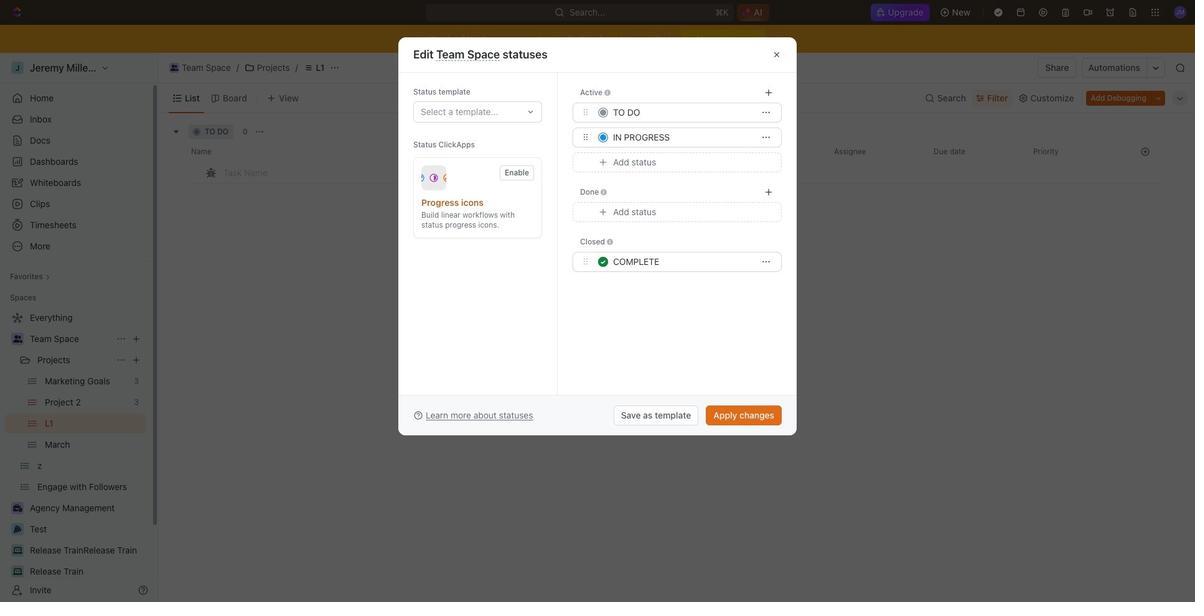 Task type: vqa. For each thing, say whether or not it's contained in the screenshot.
new page
no



Task type: locate. For each thing, give the bounding box(es) containing it.
Status name... text field
[[613, 103, 754, 122], [613, 128, 754, 147]]

tree inside sidebar navigation
[[5, 308, 146, 603]]

1 horizontal spatial user group image
[[170, 65, 178, 71]]

1 vertical spatial add status text field
[[613, 203, 775, 222]]

0 vertical spatial status name... text field
[[613, 103, 754, 122]]

1 vertical spatial user group image
[[13, 336, 22, 343]]

0 horizontal spatial user group image
[[13, 336, 22, 343]]

1 vertical spatial status name... text field
[[613, 128, 754, 147]]

user group image
[[170, 65, 178, 71], [13, 336, 22, 343]]

1 status name... text field from the top
[[613, 103, 754, 122]]

Add status text field
[[613, 153, 775, 172], [613, 203, 775, 222]]

tree
[[5, 308, 146, 603]]

0 vertical spatial user group image
[[170, 65, 178, 71]]

0 vertical spatial add status text field
[[613, 153, 775, 172]]

2 add status text field from the top
[[613, 203, 775, 222]]



Task type: describe. For each thing, give the bounding box(es) containing it.
user group image inside sidebar navigation
[[13, 336, 22, 343]]

1 add status text field from the top
[[613, 153, 775, 172]]

progress icons image
[[422, 165, 446, 190]]

2 status name... text field from the top
[[613, 128, 754, 147]]

sidebar navigation
[[0, 53, 159, 603]]

Task Name text field
[[224, 163, 587, 182]]

Status name... text field
[[613, 253, 754, 271]]



